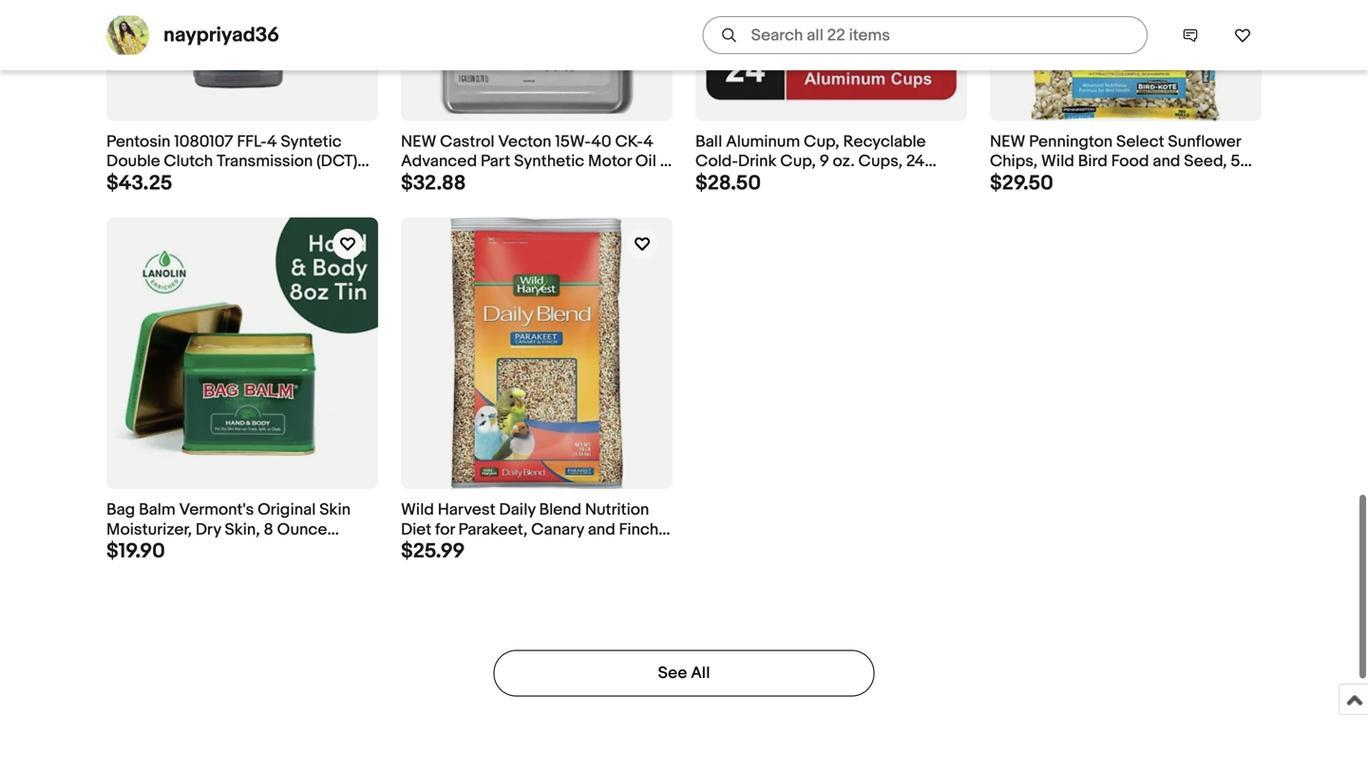 Task type: locate. For each thing, give the bounding box(es) containing it.
ck-
[[615, 132, 643, 152]]

wild left the 'bird'
[[1041, 152, 1074, 172]]

1
[[660, 152, 665, 172], [149, 171, 154, 191]]

wild
[[1041, 152, 1074, 172], [401, 500, 434, 520]]

and inside new pennington select sunflower chips, wild bird food and seed, 5 lb. bag
[[1153, 152, 1180, 172]]

naypriyad36
[[163, 23, 279, 48]]

$28.50
[[695, 171, 761, 196]]

$19.90
[[106, 539, 165, 564]]

tin~freeshipping
[[106, 540, 247, 560]]

castrol
[[440, 132, 494, 152]]

new inside new pennington select sunflower chips, wild bird food and seed, 5 lb. bag
[[990, 132, 1025, 152]]

new
[[401, 132, 436, 152], [990, 132, 1025, 152]]

gallon
[[401, 171, 449, 191]]

$25.99
[[401, 539, 465, 564]]

vecton
[[498, 132, 551, 152]]

bag inside the bag balm vermont's original skin moisturizer, dry skin, 8 ounce tin~freeshipping
[[106, 500, 135, 520]]

10
[[401, 540, 416, 560]]

4
[[267, 132, 277, 152], [643, 132, 653, 152]]

4 inside the new castrol vecton 15w-40 ck-4 advanced part synthetic motor oil 1 gallon
[[643, 132, 653, 152]]

2 new from the left
[[990, 132, 1025, 152]]

1 vertical spatial and
[[588, 520, 615, 540]]

balm
[[139, 500, 176, 520]]

1 horizontal spatial bag
[[1012, 171, 1040, 191]]

see all link
[[493, 650, 875, 697]]

bag left balm
[[106, 500, 135, 520]]

bag balm vermont's original skin moisturizer, dry skin, 8 ounce tin~freeshipping link
[[106, 218, 378, 560]]

original
[[258, 500, 316, 520]]

$32.88
[[401, 171, 466, 196]]

0 horizontal spatial 1
[[149, 171, 154, 191]]

daily
[[499, 500, 536, 520]]

bird
[[1078, 152, 1108, 172]]

liter
[[158, 171, 190, 191]]

$29.50
[[990, 171, 1053, 196]]

bag right lb.
[[1012, 171, 1040, 191]]

cup, left 9
[[780, 152, 816, 172]]

15w-
[[555, 132, 591, 152]]

see all
[[658, 664, 710, 684]]

and left the finch
[[588, 520, 615, 540]]

pound
[[420, 540, 467, 560]]

vermont's
[[179, 500, 254, 520]]

1 horizontal spatial new
[[990, 132, 1025, 152]]

new inside the new castrol vecton 15w-40 ck-4 advanced part synthetic motor oil 1 gallon
[[401, 132, 436, 152]]

clutch
[[164, 152, 213, 172]]

0 vertical spatial wild
[[1041, 152, 1074, 172]]

Search all 22 items field
[[703, 16, 1148, 54]]

and
[[1153, 152, 1180, 172], [588, 520, 615, 540]]

dry
[[196, 520, 221, 540]]

wild left for
[[401, 500, 434, 520]]

sunflower
[[1168, 132, 1241, 152]]

save this seller naypriyad36 image
[[1234, 27, 1251, 44]]

and right food
[[1153, 152, 1180, 172]]

1 horizontal spatial 4
[[643, 132, 653, 152]]

oz.
[[833, 152, 855, 172]]

0 horizontal spatial wild
[[401, 500, 434, 520]]

5
[[1231, 152, 1240, 172]]

bag balm vermont's original skin moisturizer, dry skin, 8 ounce tin~freeshipping
[[106, 500, 351, 560]]

moisturizer,
[[106, 520, 192, 540]]

1 vertical spatial bag
[[106, 500, 135, 520]]

pennington
[[1029, 132, 1113, 152]]

naypriyad36 link
[[163, 23, 279, 48]]

food
[[1111, 152, 1149, 172]]

0 vertical spatial and
[[1153, 152, 1180, 172]]

naypriyad36 image
[[106, 16, 149, 55]]

wild harvest daily blend nutrition diet for parakeet, canary and finch 10 pound
[[401, 500, 659, 560]]

new castrol vecton 15w-40 ck-4 advanced part synthetic motor oil 1 gallon
[[401, 132, 665, 191]]

cup, right aluminum
[[804, 132, 840, 152]]

cup,
[[804, 132, 840, 152], [780, 152, 816, 172]]

drink
[[738, 152, 777, 172]]

bag
[[1012, 171, 1040, 191], [106, 500, 135, 520]]

wild inside wild harvest daily blend nutrition diet for parakeet, canary and finch 10 pound
[[401, 500, 434, 520]]

0 horizontal spatial new
[[401, 132, 436, 152]]

1 left liter
[[149, 171, 154, 191]]

0 horizontal spatial bag
[[106, 500, 135, 520]]

and inside wild harvest daily blend nutrition diet for parakeet, canary and finch 10 pound
[[588, 520, 615, 540]]

new up gallon on the left of page
[[401, 132, 436, 152]]

1 horizontal spatial 1
[[660, 152, 665, 172]]

0 horizontal spatial 4
[[267, 132, 277, 152]]

1 horizontal spatial wild
[[1041, 152, 1074, 172]]

1 vertical spatial wild
[[401, 500, 434, 520]]

wild harvest daily blend nutrition diet for parakeet, canary and finch 10 pound link
[[401, 218, 673, 560]]

1 right oil
[[660, 152, 665, 172]]

0 vertical spatial bag
[[1012, 171, 1040, 191]]

1 horizontal spatial and
[[1153, 152, 1180, 172]]

1 new from the left
[[401, 132, 436, 152]]

motor
[[588, 152, 632, 172]]

part
[[481, 152, 510, 172]]

pentosin
[[106, 132, 170, 152]]

nutrition
[[585, 500, 649, 520]]

1 inside the new castrol vecton 15w-40 ck-4 advanced part synthetic motor oil 1 gallon
[[660, 152, 665, 172]]

blend
[[539, 500, 582, 520]]

ball aluminum cup, recyclable cold-drink cup, 9 oz. cups, 24 count~freeshipping
[[695, 132, 926, 191]]

cold-
[[695, 152, 738, 172]]

0 horizontal spatial and
[[588, 520, 615, 540]]

2 4 from the left
[[643, 132, 653, 152]]

4 right motor
[[643, 132, 653, 152]]

1 4 from the left
[[267, 132, 277, 152]]

new up lb.
[[990, 132, 1025, 152]]

4 left syntetic
[[267, 132, 277, 152]]

count~freeshipping
[[695, 171, 861, 191]]



Task type: describe. For each thing, give the bounding box(es) containing it.
pentosin 1080107 ffl-4 syntetic double clutch transmission (dct) fluid, 1 liter
[[106, 132, 357, 191]]

parakeet,
[[458, 520, 528, 540]]

synthetic
[[514, 152, 584, 172]]

ffl-
[[237, 132, 267, 152]]

seed,
[[1184, 152, 1227, 172]]

cups,
[[858, 152, 903, 172]]

recyclable
[[843, 132, 926, 152]]

ball
[[695, 132, 722, 152]]

ball aluminum cup, recyclable cold-drink cup, 9 oz. cups, 24 count~freeshipping link
[[695, 0, 967, 191]]

1080107
[[174, 132, 233, 152]]

pentosin 1080107 ffl-4 syntetic double clutch transmission (dct) fluid, 1 liter link
[[106, 0, 378, 191]]

24
[[906, 152, 925, 172]]

new castrol vecton 15w-40 ck-4 advanced part synthetic motor oil 1 gallon link
[[401, 0, 673, 191]]

oil
[[635, 152, 656, 172]]

wild inside new pennington select sunflower chips, wild bird food and seed, 5 lb. bag
[[1041, 152, 1074, 172]]

select
[[1116, 132, 1164, 152]]

1 inside pentosin 1080107 ffl-4 syntetic double clutch transmission (dct) fluid, 1 liter
[[149, 171, 154, 191]]

canary
[[531, 520, 584, 540]]

see
[[658, 664, 687, 684]]

new for $29.50
[[990, 132, 1025, 152]]

chips,
[[990, 152, 1038, 172]]

new for $32.88
[[401, 132, 436, 152]]

bag inside new pennington select sunflower chips, wild bird food and seed, 5 lb. bag
[[1012, 171, 1040, 191]]

fluid,
[[106, 171, 145, 191]]

for
[[435, 520, 455, 540]]

transmission
[[217, 152, 313, 172]]

advanced
[[401, 152, 477, 172]]

40
[[591, 132, 612, 152]]

double
[[106, 152, 160, 172]]

diet
[[401, 520, 431, 540]]

new pennington select sunflower chips, wild bird food and seed, 5 lb. bag
[[990, 132, 1241, 191]]

9
[[820, 152, 829, 172]]

new pennington select sunflower chips, wild bird food and seed, 5 lb. bag link
[[990, 0, 1262, 191]]

aluminum
[[726, 132, 800, 152]]

harvest
[[438, 500, 496, 520]]

syntetic
[[281, 132, 342, 152]]

(dct)
[[316, 152, 357, 172]]

all
[[691, 664, 710, 684]]

8
[[264, 520, 273, 540]]

$43.25
[[106, 171, 172, 196]]

lb.
[[990, 171, 1008, 191]]

4 inside pentosin 1080107 ffl-4 syntetic double clutch transmission (dct) fluid, 1 liter
[[267, 132, 277, 152]]

finch
[[619, 520, 659, 540]]

skin
[[319, 500, 351, 520]]

skin,
[[225, 520, 260, 540]]

ounce
[[277, 520, 327, 540]]



Task type: vqa. For each thing, say whether or not it's contained in the screenshot.
'YOUR SHOPPING CART' ICON
no



